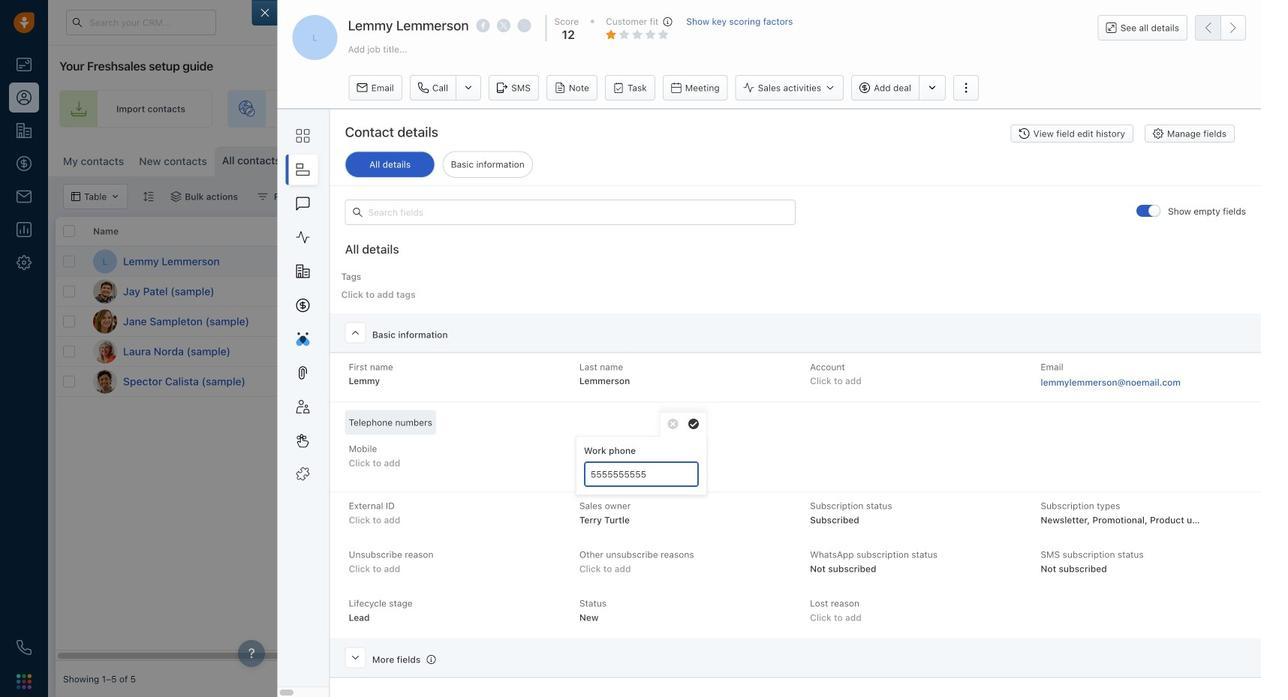 Task type: locate. For each thing, give the bounding box(es) containing it.
s image
[[93, 370, 117, 394]]

2 row group from the left
[[386, 247, 1262, 397]]

row
[[56, 217, 386, 247]]

1 row group from the left
[[56, 247, 386, 397]]

press space to select this row. row
[[56, 247, 386, 277], [386, 247, 1262, 277], [56, 277, 386, 307], [386, 277, 1262, 307], [56, 307, 386, 337], [386, 307, 1262, 337], [56, 337, 386, 367], [386, 337, 1262, 367], [56, 367, 386, 397], [386, 367, 1262, 397]]

Search fields text field
[[345, 200, 796, 225]]

cell
[[499, 247, 611, 276], [611, 247, 724, 276], [724, 247, 837, 276], [837, 247, 949, 276], [949, 247, 1062, 276], [1062, 247, 1175, 276], [1175, 247, 1262, 276], [499, 277, 611, 306], [611, 277, 724, 306], [724, 277, 837, 306], [837, 277, 949, 306], [949, 277, 1062, 306], [1062, 277, 1175, 306], [1175, 277, 1262, 306]]

row group
[[56, 247, 386, 397], [386, 247, 1262, 397]]

container_wx8msf4aqz5i3rn1 image
[[171, 192, 181, 202], [258, 192, 268, 202], [961, 317, 971, 327], [961, 347, 971, 357]]

grid
[[56, 217, 1262, 662]]

container_wx8msf4aqz5i3rn1 image
[[619, 317, 629, 327]]

dialog
[[252, 0, 1262, 698]]



Task type: vqa. For each thing, say whether or not it's contained in the screenshot.
Row
yes



Task type: describe. For each thing, give the bounding box(es) containing it.
j image
[[93, 310, 117, 334]]

freshworks switcher image
[[17, 675, 32, 690]]

phone image
[[17, 641, 32, 656]]

phone element
[[9, 633, 39, 663]]

j image
[[93, 280, 117, 304]]

Search your CRM... text field
[[66, 10, 216, 35]]

l image
[[93, 340, 117, 364]]

Enter number text field
[[584, 462, 699, 488]]

send email image
[[1122, 18, 1132, 28]]



